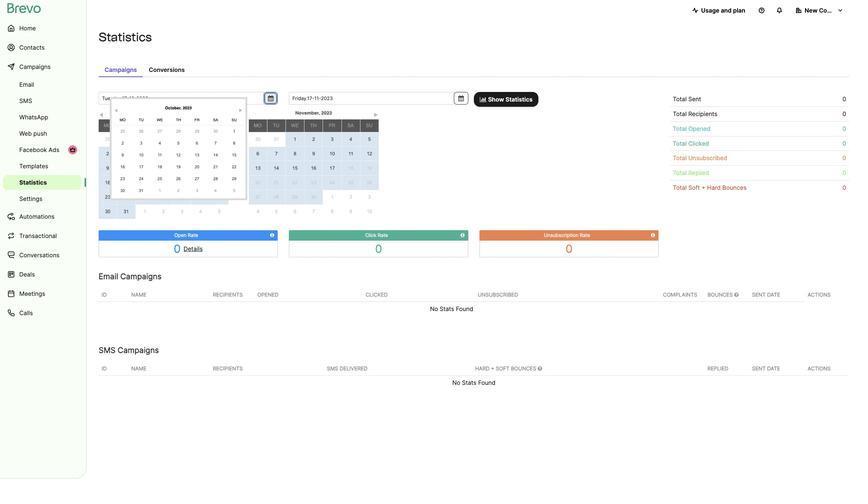 Task type: vqa. For each thing, say whether or not it's contained in the screenshot.


Task type: locate. For each thing, give the bounding box(es) containing it.
calls
[[19, 310, 33, 317]]

1 info circle image from the left
[[270, 233, 274, 238]]

1 total from the top
[[673, 95, 687, 103]]

+ down total replied
[[702, 184, 706, 192]]

soft down total replied
[[689, 184, 701, 192]]

1 vertical spatial stats
[[462, 379, 477, 387]]

total for total soft + hard bounces
[[673, 184, 687, 192]]

+ left the bounces
[[491, 365, 495, 372]]

we
[[157, 118, 163, 122], [141, 123, 149, 128], [291, 123, 299, 128]]

21
[[214, 165, 218, 169], [198, 180, 204, 186], [274, 180, 279, 186]]

22 link
[[227, 162, 242, 172], [210, 176, 229, 190], [286, 176, 304, 190]]

0 vertical spatial email
[[19, 81, 34, 88]]

sms
[[19, 97, 32, 105], [99, 346, 116, 355], [327, 365, 338, 372]]

2 info circle image from the left
[[461, 233, 465, 238]]

0 horizontal spatial 19
[[161, 180, 166, 186]]

total for total opened
[[673, 125, 687, 132]]

found for sms campaigns
[[479, 379, 496, 387]]

unsubscription rate
[[544, 232, 591, 238]]

1 horizontal spatial stats
[[462, 379, 477, 387]]

sa
[[213, 118, 218, 122], [197, 123, 204, 128], [348, 123, 354, 128]]

18 link for 22 link for the leftmost ◀ 'link''s 21 link
[[136, 176, 154, 190]]

tu
[[139, 118, 144, 122], [123, 123, 129, 128], [273, 123, 280, 128]]

fr down october, 2023 ▶
[[195, 118, 200, 122]]

2 horizontal spatial su
[[366, 123, 373, 128]]

hard
[[708, 184, 721, 192], [476, 365, 490, 372]]

mo for 7
[[254, 123, 262, 128]]

22 link for the leftmost ◀ 'link''s 21 link
[[210, 176, 229, 190]]

18 link
[[342, 161, 360, 176], [152, 162, 168, 172], [136, 176, 154, 190]]

1 vertical spatial opened
[[258, 292, 279, 298]]

0 horizontal spatial tu
[[123, 123, 129, 128]]

6 total from the top
[[673, 169, 687, 177]]

23
[[120, 177, 125, 181], [311, 180, 317, 186], [105, 194, 110, 200]]

1 horizontal spatial mo
[[120, 118, 126, 122]]

1 horizontal spatial info circle image
[[461, 233, 465, 238]]

no
[[430, 305, 438, 313], [453, 379, 461, 387]]

6 link
[[189, 138, 205, 148], [173, 147, 191, 161], [249, 147, 267, 161], [286, 205, 305, 219]]

1 link for the leftmost ◀ 'link''s 21 link's 14 link's 31 link
[[136, 205, 154, 219]]

2 rate from the left
[[378, 232, 388, 238]]

10 link
[[323, 147, 342, 161], [134, 150, 149, 160], [117, 161, 135, 176], [360, 205, 379, 219]]

total down total replied
[[673, 184, 687, 192]]

rate right open
[[188, 232, 198, 238]]

1 actions from the top
[[808, 292, 831, 298]]

17 link for 22 link associated with the right ◀ 'link''s 21 link
[[134, 162, 149, 172]]

9
[[313, 151, 315, 157], [122, 153, 124, 157], [106, 166, 109, 171], [350, 209, 352, 214]]

1 horizontal spatial 20
[[195, 165, 199, 169]]

clicked
[[689, 140, 710, 147], [366, 292, 388, 298]]

15
[[232, 153, 237, 157], [217, 166, 222, 171], [293, 166, 298, 171]]

sms inside sms link
[[19, 97, 32, 105]]

0 vertical spatial no stats found
[[430, 305, 474, 313]]

sent
[[753, 292, 766, 298], [753, 365, 766, 372]]

fr down october, 2023
[[179, 123, 185, 128]]

24 for 22 link associated with the right ◀ 'link''s 21 link
[[139, 177, 144, 181]]

4 total from the top
[[673, 140, 687, 147]]

2 horizontal spatial tu
[[273, 123, 280, 128]]

26
[[139, 129, 144, 134], [124, 137, 129, 142], [176, 177, 181, 181], [367, 180, 372, 186], [161, 194, 166, 200]]

october, for october, 2023
[[148, 110, 167, 116]]

web
[[19, 130, 32, 137]]

+
[[702, 184, 706, 192], [491, 365, 495, 372]]

1 horizontal spatial tu
[[139, 118, 144, 122]]

0 for total opened
[[843, 125, 847, 132]]

24 link for 22 link associated with the right ◀ 'link''s 21 link
[[134, 174, 149, 184]]

0 vertical spatial found
[[456, 305, 474, 313]]

total down total unsubscribed
[[673, 169, 687, 177]]

1 horizontal spatial clicked
[[689, 140, 710, 147]]

0 horizontal spatial hard
[[476, 365, 490, 372]]

0 for total sent
[[843, 95, 847, 103]]

fr down november, 2023 ▶
[[329, 123, 336, 128]]

su for october, 2023 ▶
[[232, 118, 237, 122]]

2 vertical spatial 31
[[124, 209, 129, 215]]

2 horizontal spatial 21
[[274, 180, 279, 186]]

24 link
[[134, 174, 149, 184], [323, 176, 342, 190], [117, 190, 135, 204]]

1 vertical spatial name
[[131, 365, 147, 372]]

info circle image
[[270, 233, 274, 238], [461, 233, 465, 238]]

21 link for the right ◀ 'link'
[[208, 162, 224, 172]]

1 horizontal spatial we
[[157, 118, 163, 122]]

12 link
[[361, 147, 379, 161], [171, 150, 186, 160], [154, 161, 173, 176]]

2 horizontal spatial th
[[310, 123, 317, 128]]

1 sent from the top
[[753, 292, 766, 298]]

statistics inside button
[[506, 96, 533, 103]]

0 horizontal spatial ▶ link
[[238, 106, 244, 113]]

conversations link
[[3, 246, 82, 264]]

23 for the leftmost ◀ 'link''s 21 link
[[105, 194, 110, 200]]

19
[[176, 165, 181, 169], [367, 166, 372, 171], [161, 180, 166, 186]]

3 link
[[323, 132, 342, 147], [134, 138, 149, 148], [117, 147, 135, 161], [189, 186, 205, 196], [360, 190, 379, 205], [173, 205, 192, 219]]

web push
[[19, 130, 47, 137]]

1 horizontal spatial 21
[[214, 165, 218, 169]]

th
[[176, 118, 181, 122], [160, 123, 167, 128], [310, 123, 317, 128]]

0 horizontal spatial 17
[[124, 180, 129, 186]]

calendar image
[[268, 95, 274, 101]]

1 name from the top
[[131, 292, 147, 298]]

email inside "link"
[[19, 81, 34, 88]]

sms link
[[3, 94, 82, 108]]

1 vertical spatial no
[[453, 379, 461, 387]]

sms campaigns
[[99, 346, 159, 355]]

28 link
[[171, 126, 186, 137], [154, 133, 173, 147], [208, 174, 224, 184], [192, 190, 210, 204], [268, 190, 286, 204]]

november, 2023 ▶
[[296, 110, 378, 118]]

conversations
[[19, 252, 60, 259]]

no for sms campaigns
[[453, 379, 461, 387]]

1 horizontal spatial ▶
[[374, 112, 378, 118]]

▶ link
[[238, 106, 244, 113], [374, 111, 379, 118]]

settings link
[[3, 192, 82, 206]]

info circle image for click rate
[[461, 233, 465, 238]]

1 horizontal spatial statistics
[[99, 30, 152, 44]]

14
[[214, 153, 218, 157], [198, 166, 204, 171], [274, 166, 279, 171]]

id for email campaigns
[[102, 292, 107, 298]]

1 rate from the left
[[188, 232, 198, 238]]

total replied
[[673, 169, 710, 177]]

1 horizontal spatial ◀ link
[[113, 106, 119, 113]]

total down 'total sent'
[[673, 110, 687, 118]]

2 horizontal spatial statistics
[[506, 96, 533, 103]]

1 for top 31 link's 1 link
[[294, 137, 297, 142]]

id
[[102, 292, 107, 298], [102, 365, 107, 372]]

2 horizontal spatial 11
[[349, 151, 354, 157]]

2 horizontal spatial 16
[[311, 166, 317, 171]]

15 link
[[227, 150, 242, 160], [210, 161, 229, 176], [286, 161, 304, 176]]

open
[[174, 232, 187, 238]]

▶ inside november, 2023 ▶
[[374, 112, 378, 118]]

1 vertical spatial sms
[[99, 346, 116, 355]]

0 vertical spatial date
[[768, 292, 781, 298]]

1 vertical spatial actions
[[808, 365, 831, 372]]

2 sent date from the top
[[753, 365, 781, 372]]

0 vertical spatial statistics
[[99, 30, 152, 44]]

total left sent
[[673, 95, 687, 103]]

opened
[[689, 125, 711, 132], [258, 292, 279, 298]]

sms for sms delivered
[[327, 365, 338, 372]]

fr for 7
[[329, 123, 336, 128]]

5 link for 1 link corresponding to 31 link associated with the right ◀ 'link''s 21 link 14 link
[[227, 186, 242, 196]]

0 vertical spatial sms
[[19, 97, 32, 105]]

company
[[820, 7, 847, 14]]

total down "total clicked"
[[673, 155, 687, 162]]

0 horizontal spatial 11
[[142, 166, 147, 171]]

1 horizontal spatial th
[[176, 118, 181, 122]]

total up "total clicked"
[[673, 125, 687, 132]]

0 horizontal spatial 16
[[105, 180, 110, 186]]

1 vertical spatial sent
[[753, 365, 766, 372]]

found for email campaigns
[[456, 305, 474, 313]]

soft left the bounces
[[496, 365, 510, 372]]

2 horizontal spatial sms
[[327, 365, 338, 372]]

2 horizontal spatial 12
[[367, 151, 372, 157]]

recipients for sms campaigns
[[213, 365, 243, 372]]

0 horizontal spatial +
[[491, 365, 495, 372]]

20 link
[[189, 162, 205, 172], [173, 176, 191, 190], [249, 176, 267, 190]]

name down sms campaigns
[[131, 365, 147, 372]]

0 details
[[174, 242, 203, 256]]

0 vertical spatial soft
[[689, 184, 701, 192]]

2 vertical spatial sms
[[327, 365, 338, 372]]

show
[[489, 96, 505, 103]]

2 horizontal spatial mo
[[254, 123, 262, 128]]

31 link
[[267, 133, 286, 147], [134, 186, 149, 196], [117, 205, 135, 219]]

1 horizontal spatial sa
[[213, 118, 218, 122]]

2 horizontal spatial we
[[291, 123, 299, 128]]

5 link for top 31 link's 1 link
[[361, 132, 379, 147]]

▶ for november, 2023 ▶
[[374, 112, 378, 118]]

0 horizontal spatial rate
[[188, 232, 198, 238]]

3 rate from the left
[[580, 232, 591, 238]]

mo for 3
[[120, 118, 126, 122]]

0 horizontal spatial unsubscribed
[[478, 292, 519, 298]]

sent
[[689, 95, 702, 103]]

2 horizontal spatial 22
[[293, 180, 298, 186]]

0 horizontal spatial email
[[19, 81, 34, 88]]

2 id from the top
[[102, 365, 107, 372]]

23 link for the leftmost ◀ 'link''s 21 link
[[99, 190, 117, 204]]

1 horizontal spatial 12
[[176, 153, 181, 157]]

4
[[350, 137, 352, 142], [159, 141, 161, 145], [144, 151, 146, 157], [215, 189, 217, 193], [257, 209, 260, 215], [199, 209, 202, 215]]

16 link for 22 link for the leftmost ◀ 'link''s 21 link
[[99, 176, 117, 190]]

7 total from the top
[[673, 184, 687, 192]]

1 horizontal spatial su
[[232, 118, 237, 122]]

0 for total replied
[[843, 169, 847, 177]]

stats
[[440, 305, 455, 313], [462, 379, 477, 387]]

contacts
[[19, 44, 45, 51]]

0 horizontal spatial ◀
[[99, 112, 104, 118]]

30 link
[[208, 126, 224, 137], [192, 133, 210, 147], [249, 133, 267, 147], [115, 186, 131, 196], [305, 190, 323, 204], [99, 205, 117, 219]]

▶ inside october, 2023 ▶
[[239, 108, 243, 113]]

2 horizontal spatial 31
[[274, 137, 279, 142]]

0 horizontal spatial 22
[[217, 180, 222, 186]]

1 horizontal spatial ◀
[[114, 108, 118, 113]]

click
[[366, 232, 377, 238]]

found
[[456, 305, 474, 313], [479, 379, 496, 387]]

0 horizontal spatial mo
[[104, 123, 111, 128]]

1 horizontal spatial 14
[[214, 153, 218, 157]]

2 vertical spatial 31 link
[[117, 205, 135, 219]]

0 horizontal spatial campaigns link
[[3, 58, 82, 76]]

name down email campaigns
[[131, 292, 147, 298]]

rate right click
[[378, 232, 388, 238]]

1 horizontal spatial 24
[[139, 177, 144, 181]]

1 link for 31 link associated with the right ◀ 'link''s 21 link 14 link
[[152, 186, 168, 196]]

1 vertical spatial clicked
[[366, 292, 388, 298]]

19 link for 22 link associated with the right ◀ 'link''s 21 link
[[171, 162, 186, 172]]

12 link for the right ◀ 'link''s 21 link 14 link
[[171, 150, 186, 160]]

5 total from the top
[[673, 155, 687, 162]]

info circle image
[[651, 233, 656, 238]]

1 horizontal spatial 16
[[120, 165, 125, 169]]

▶ link for october, 2023 ▶
[[238, 106, 244, 113]]

1 vertical spatial id
[[102, 365, 107, 372]]

2023 inside october, 2023 ▶
[[183, 106, 192, 111]]

tu for 3
[[139, 118, 144, 122]]

◀ link
[[113, 106, 119, 113], [99, 111, 104, 118]]

1 sent date from the top
[[753, 292, 781, 298]]

id down sms campaigns
[[102, 365, 107, 372]]

1 link
[[227, 126, 242, 137], [286, 132, 304, 147], [152, 186, 168, 196], [323, 190, 342, 205], [136, 205, 154, 219]]

1 horizontal spatial email
[[99, 272, 118, 281]]

▶
[[239, 108, 243, 113], [374, 112, 378, 118]]

13 for 12 link associated with the right ◀ 'link''s 21 link 14 link
[[195, 153, 199, 157]]

1 vertical spatial 31
[[139, 189, 144, 193]]

0 for total soft + hard bounces
[[843, 184, 847, 192]]

contacts link
[[3, 39, 82, 56]]

29
[[195, 129, 199, 134], [180, 137, 185, 142], [232, 177, 237, 181], [217, 194, 222, 200], [293, 194, 298, 200]]

name for email campaigns
[[131, 292, 147, 298]]

0 horizontal spatial soft
[[496, 365, 510, 372]]

1 horizontal spatial ▶ link
[[374, 111, 379, 118]]

2 total from the top
[[673, 110, 687, 118]]

sent date
[[753, 292, 781, 298], [753, 365, 781, 372]]

22 link for the right ◀ 'link''s 21 link
[[227, 162, 242, 172]]

2023 inside november, 2023 ▶
[[322, 110, 332, 116]]

7
[[215, 141, 217, 145], [199, 151, 202, 157], [275, 151, 278, 157], [313, 209, 315, 215]]

su
[[232, 118, 237, 122], [216, 123, 223, 128], [366, 123, 373, 128]]

2 name from the top
[[131, 365, 147, 372]]

actions
[[808, 292, 831, 298], [808, 365, 831, 372]]

1 horizontal spatial 17
[[139, 165, 144, 169]]

recipients for email campaigns
[[213, 292, 243, 298]]

0 vertical spatial actions
[[808, 292, 831, 298]]

0 horizontal spatial statistics
[[19, 179, 47, 186]]

17 for 22 link associated with the right ◀ 'link''s 21 link
[[139, 165, 144, 169]]

13
[[195, 153, 199, 157], [180, 166, 185, 171], [255, 166, 261, 171]]

1 vertical spatial found
[[479, 379, 496, 387]]

october, inside october, 2023 ▶
[[165, 106, 182, 111]]

id down email campaigns
[[102, 292, 107, 298]]

1 vertical spatial unsubscribed
[[478, 292, 519, 298]]

0 vertical spatial id
[[102, 292, 107, 298]]

name
[[131, 292, 147, 298], [131, 365, 147, 372]]

0 horizontal spatial info circle image
[[270, 233, 274, 238]]

25 link
[[115, 126, 131, 137], [99, 133, 117, 147], [152, 174, 168, 184], [342, 176, 360, 190], [136, 190, 154, 204]]

1 id from the top
[[102, 292, 107, 298]]

0 vertical spatial clicked
[[689, 140, 710, 147]]

stats for sms campaigns
[[462, 379, 477, 387]]

16
[[120, 165, 125, 169], [311, 166, 317, 171], [105, 180, 110, 186]]

1 horizontal spatial sms
[[99, 346, 116, 355]]

0 vertical spatial hard
[[708, 184, 721, 192]]

total for total unsubscribed
[[673, 155, 687, 162]]

2 horizontal spatial sa
[[348, 123, 354, 128]]

usage and plan button
[[687, 3, 752, 18]]

27
[[158, 129, 162, 134], [142, 137, 148, 142], [195, 177, 199, 181], [180, 194, 185, 200], [255, 194, 261, 200]]

campaigns link
[[3, 58, 82, 76], [99, 62, 143, 77]]

12
[[367, 151, 372, 157], [176, 153, 181, 157], [161, 166, 166, 171]]

20
[[195, 165, 199, 169], [180, 180, 185, 186], [255, 180, 261, 186]]

th for 7
[[310, 123, 317, 128]]

1 vertical spatial statistics
[[506, 96, 533, 103]]

1 vertical spatial recipients
[[213, 292, 243, 298]]

17 link
[[323, 161, 342, 176], [134, 162, 149, 172], [117, 176, 135, 190]]

rate right unsubscription
[[580, 232, 591, 238]]

1 horizontal spatial 31
[[139, 189, 144, 193]]

0 horizontal spatial 14
[[198, 166, 204, 171]]

0 horizontal spatial 23
[[105, 194, 110, 200]]

2023 for november, 2023 ▶
[[322, 110, 332, 116]]

sms for sms
[[19, 97, 32, 105]]

3 total from the top
[[673, 125, 687, 132]]

24 link for 22 link for the leftmost ◀ 'link''s 21 link
[[117, 190, 135, 204]]

2 horizontal spatial 20
[[255, 180, 261, 186]]

2 actions from the top
[[808, 365, 831, 372]]

total down total opened
[[673, 140, 687, 147]]

2 date from the top
[[768, 365, 781, 372]]

14 for the right ◀ 'link''s 21 link
[[214, 153, 218, 157]]

2023 for october, 2023 ▶
[[183, 106, 192, 111]]

2 vertical spatial statistics
[[19, 179, 47, 186]]

31 link for the leftmost ◀ 'link''s 21 link's 14 link
[[117, 205, 135, 219]]

su for november, 2023 ▶
[[366, 123, 373, 128]]

20 link for the leftmost ◀ 'link''s 21 link
[[173, 176, 191, 190]]

14 for the leftmost ◀ 'link''s 21 link
[[198, 166, 204, 171]]

2 horizontal spatial rate
[[580, 232, 591, 238]]

▶ for october, 2023 ▶
[[239, 108, 243, 113]]



Task type: describe. For each thing, give the bounding box(es) containing it.
15 for 22 link for the leftmost ◀ 'link''s 21 link
[[217, 166, 222, 171]]

whatsapp link
[[3, 110, 82, 125]]

2023 for october, 2023
[[169, 110, 179, 116]]

16 for 22 link associated with the right ◀ 'link''s 21 link
[[120, 165, 125, 169]]

0 horizontal spatial sa
[[197, 123, 204, 128]]

total soft + hard bounces
[[673, 184, 747, 192]]

transactional
[[19, 232, 57, 240]]

16 link for 22 link associated with the right ◀ 'link''s 21 link
[[115, 162, 131, 172]]

2 horizontal spatial 14
[[274, 166, 279, 171]]

17 link for 22 link for the leftmost ◀ 'link''s 21 link
[[117, 176, 135, 190]]

usage and plan
[[702, 7, 746, 14]]

total unsubscribed
[[673, 155, 728, 162]]

conversions
[[149, 66, 185, 73]]

facebook ads
[[19, 146, 59, 154]]

october, for october, 2023 ▶
[[165, 106, 182, 111]]

automations
[[19, 213, 55, 220]]

17 for 22 link for the leftmost ◀ 'link''s 21 link
[[124, 180, 129, 186]]

2 sent from the top
[[753, 365, 766, 372]]

calendar image
[[459, 95, 464, 101]]

0 horizontal spatial ◀ link
[[99, 111, 104, 118]]

sms for sms campaigns
[[99, 346, 116, 355]]

meetings link
[[3, 285, 82, 303]]

1 link for top 31 link
[[286, 132, 304, 147]]

and
[[721, 7, 732, 14]]

To text field
[[289, 92, 455, 105]]

2 horizontal spatial 18
[[348, 166, 354, 171]]

1 horizontal spatial 22
[[232, 165, 237, 169]]

1 horizontal spatial soft
[[689, 184, 701, 192]]

0 vertical spatial opened
[[689, 125, 711, 132]]

0 for total unsubscribed
[[843, 155, 847, 162]]

statistics link
[[3, 175, 82, 190]]

settings
[[19, 195, 42, 203]]

0 for total clicked
[[843, 140, 847, 147]]

we for 3
[[157, 118, 163, 122]]

1 vertical spatial bounces
[[708, 292, 735, 298]]

1 vertical spatial soft
[[496, 365, 510, 372]]

email link
[[3, 77, 82, 92]]

meetings
[[19, 290, 45, 298]]

complaints
[[664, 292, 698, 298]]

23 for the right ◀ 'link''s 21 link
[[120, 177, 125, 181]]

21 link for the leftmost ◀ 'link'
[[192, 176, 210, 190]]

whatsapp
[[19, 114, 48, 121]]

14 link for the right ◀ 'link''s 21 link
[[208, 150, 224, 160]]

5 link for the leftmost ◀ 'link''s 21 link's 14 link's 31 link 1 link
[[210, 205, 229, 219]]

home link
[[3, 19, 82, 37]]

2 horizontal spatial 19
[[367, 166, 372, 171]]

1 horizontal spatial 19
[[176, 165, 181, 169]]

bounces
[[511, 365, 537, 372]]

deals
[[19, 271, 35, 278]]

templates
[[19, 163, 48, 170]]

new company
[[805, 7, 847, 14]]

no stats found for email campaigns
[[430, 305, 474, 313]]

calls link
[[3, 304, 82, 322]]

no stats found for sms campaigns
[[453, 379, 496, 387]]

hard  + soft bounces
[[476, 365, 538, 372]]

0 for total recipients
[[843, 110, 847, 118]]

1 horizontal spatial 18
[[158, 165, 162, 169]]

0 vertical spatial 31 link
[[267, 133, 286, 147]]

0 horizontal spatial 31
[[124, 209, 129, 215]]

total opened
[[673, 125, 711, 132]]

1 date from the top
[[768, 292, 781, 298]]

total recipients
[[673, 110, 718, 118]]

rate for unsubscription rate
[[580, 232, 591, 238]]

bar chart image
[[480, 96, 487, 102]]

0 horizontal spatial 18
[[142, 180, 148, 186]]

15 for 22 link associated with the right ◀ 'link''s 21 link
[[232, 153, 237, 157]]

delivered
[[340, 365, 368, 372]]

12 link for the leftmost ◀ 'link''s 21 link's 14 link
[[154, 161, 173, 176]]

email campaigns
[[99, 272, 162, 281]]

total for total sent
[[673, 95, 687, 103]]

0 vertical spatial replied
[[689, 169, 710, 177]]

transactional link
[[3, 227, 82, 245]]

From text field
[[99, 92, 264, 105]]

▶ link for november, 2023 ▶
[[374, 111, 379, 118]]

we for 7
[[291, 123, 299, 128]]

11 for 22 link associated with the right ◀ 'link''s 21 link
[[158, 153, 162, 157]]

facebook
[[19, 146, 47, 154]]

october, 2023
[[148, 110, 179, 116]]

2 horizontal spatial 24
[[330, 180, 335, 186]]

total clicked
[[673, 140, 710, 147]]

16 for 22 link for the leftmost ◀ 'link''s 21 link
[[105, 180, 110, 186]]

23 link for the right ◀ 'link''s 21 link
[[115, 174, 131, 184]]

1 horizontal spatial campaigns link
[[99, 62, 143, 77]]

email for email campaigns
[[99, 272, 118, 281]]

templates link
[[3, 159, 82, 174]]

conversions link
[[143, 62, 191, 77]]

2 horizontal spatial 17
[[330, 166, 335, 171]]

19 link for 22 link for the leftmost ◀ 'link''s 21 link
[[154, 176, 173, 190]]

push
[[33, 130, 47, 137]]

0 vertical spatial bounces
[[723, 184, 747, 192]]

0 vertical spatial recipients
[[689, 110, 718, 118]]

0 horizontal spatial su
[[216, 123, 223, 128]]

2 horizontal spatial 23
[[311, 180, 317, 186]]

0 horizontal spatial th
[[160, 123, 167, 128]]

total for total clicked
[[673, 140, 687, 147]]

14 link for the leftmost ◀ 'link''s 21 link
[[192, 161, 210, 176]]

1 vertical spatial replied
[[708, 365, 729, 372]]

18 link for 22 link associated with the right ◀ 'link''s 21 link
[[152, 162, 168, 172]]

details
[[184, 245, 203, 253]]

facebook ads link
[[3, 143, 82, 157]]

email for email
[[19, 81, 34, 88]]

0 horizontal spatial 12
[[161, 166, 166, 171]]

total for total recipients
[[673, 110, 687, 118]]

sa for november, 2023 ▶
[[348, 123, 354, 128]]

11 for 22 link for the leftmost ◀ 'link''s 21 link
[[142, 166, 147, 171]]

home
[[19, 24, 36, 32]]

0 horizontal spatial fr
[[179, 123, 185, 128]]

unsubscription
[[544, 232, 579, 238]]

new
[[805, 7, 818, 14]]

october, 2023 ▶
[[165, 106, 243, 113]]

ads
[[49, 146, 59, 154]]

13 for the leftmost ◀ 'link''s 21 link's 14 link 12 link
[[180, 166, 185, 171]]

no for email campaigns
[[430, 305, 438, 313]]

total for total replied
[[673, 169, 687, 177]]

31 link for the right ◀ 'link''s 21 link 14 link
[[134, 186, 149, 196]]

show statistics button
[[474, 92, 539, 107]]

info circle image for open rate
[[270, 233, 274, 238]]

0 horizontal spatial 20
[[180, 180, 185, 186]]

automations link
[[3, 208, 82, 226]]

total sent
[[673, 95, 702, 103]]

new company button
[[791, 3, 850, 18]]

2 horizontal spatial 13
[[255, 166, 261, 171]]

november, 2023 link
[[267, 109, 360, 118]]

usage
[[702, 7, 720, 14]]

fr for 3
[[195, 118, 200, 122]]

0 vertical spatial unsubscribed
[[689, 155, 728, 162]]

deals link
[[3, 266, 82, 284]]

open rate
[[174, 232, 198, 238]]

sa for october, 2023 ▶
[[213, 118, 218, 122]]

tu for 7
[[273, 123, 280, 128]]

name for sms campaigns
[[131, 365, 147, 372]]

id for sms campaigns
[[102, 365, 107, 372]]

sms delivered
[[327, 365, 368, 372]]

20 link for the right ◀ 'link''s 21 link
[[189, 162, 205, 172]]

left___rvooi image
[[70, 147, 76, 153]]

1 horizontal spatial +
[[702, 184, 706, 192]]

show statistics
[[487, 96, 533, 103]]

24 for 22 link for the leftmost ◀ 'link''s 21 link
[[124, 194, 129, 200]]

0 horizontal spatial we
[[141, 123, 149, 128]]

0 horizontal spatial clicked
[[366, 292, 388, 298]]

rate for open rate
[[188, 232, 198, 238]]

web push link
[[3, 126, 82, 141]]

plan
[[734, 7, 746, 14]]

november,
[[296, 110, 320, 116]]

1 for the leftmost ◀ 'link''s 21 link's 14 link's 31 link 1 link
[[144, 209, 146, 215]]

2 horizontal spatial 15
[[293, 166, 298, 171]]

rate for click rate
[[378, 232, 388, 238]]

click rate
[[366, 232, 388, 238]]

th for 3
[[176, 118, 181, 122]]

0 horizontal spatial 21
[[198, 180, 204, 186]]

stats for email campaigns
[[440, 305, 455, 313]]

1 for 1 link corresponding to 31 link associated with the right ◀ 'link''s 21 link 14 link
[[159, 189, 161, 193]]



